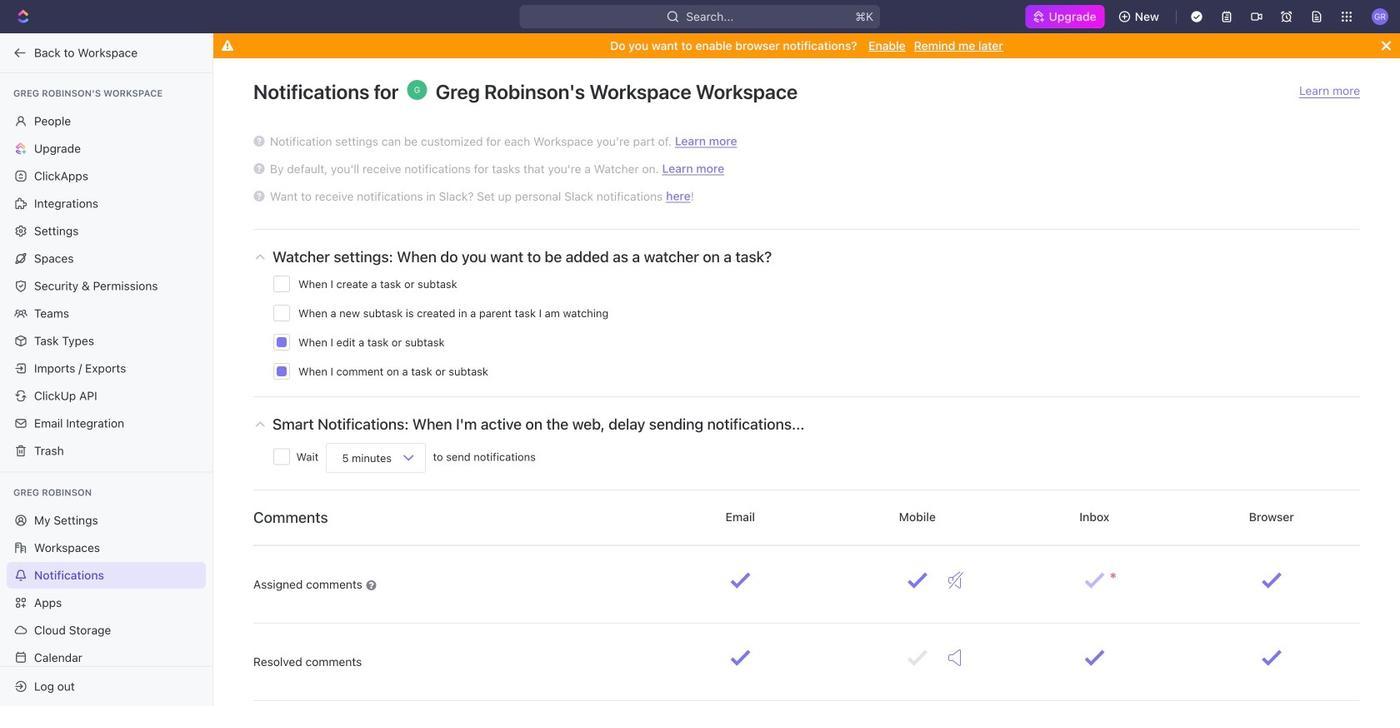Task type: describe. For each thing, give the bounding box(es) containing it.
on image
[[948, 650, 961, 667]]



Task type: locate. For each thing, give the bounding box(es) containing it.
off image
[[948, 573, 963, 589]]



Task type: vqa. For each thing, say whether or not it's contained in the screenshot.
Add Task button to the middle
no



